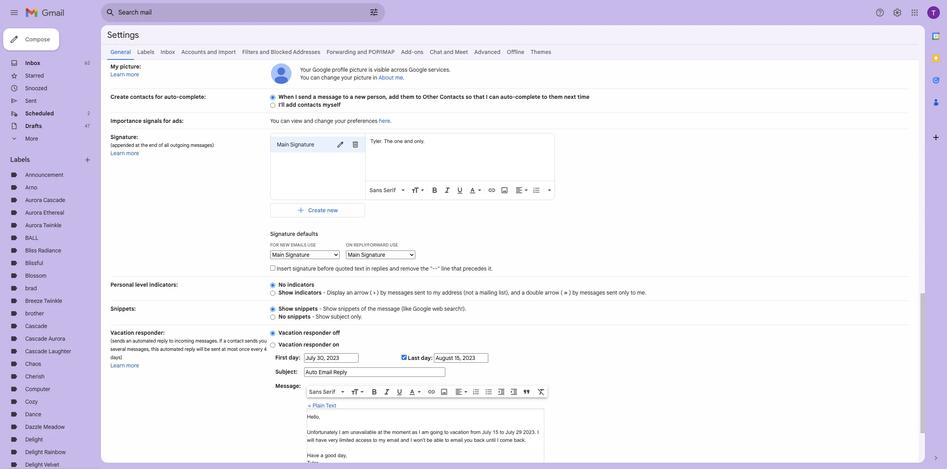 Task type: vqa. For each thing, say whether or not it's contained in the screenshot.
"Accusations" link
no



Task type: describe. For each thing, give the bounding box(es) containing it.
from
[[471, 430, 481, 436]]

1 horizontal spatial sent
[[415, 290, 425, 297]]

1 horizontal spatial new
[[355, 94, 366, 101]]

1 vertical spatial that
[[452, 266, 462, 273]]

2 ( from the left
[[561, 290, 563, 297]]

to right 15
[[500, 430, 504, 436]]

personal
[[110, 282, 134, 289]]

come
[[500, 438, 513, 444]]

0 horizontal spatial message
[[318, 94, 342, 101]]

main
[[277, 141, 289, 148]]

very
[[328, 438, 338, 444]]

pop/imap
[[369, 49, 395, 56]]

1 vertical spatial picture
[[354, 74, 372, 81]]

ball link
[[25, 235, 38, 242]]

you inside unfortunately i am unavailable at the moment as i am going to vacation from july 15 to july 29 2023. i will have very limited access to my email and i won't be able to email you back until i come back.
[[464, 438, 473, 444]]

cascade up ethereal
[[43, 197, 65, 204]]

and right replies
[[390, 266, 399, 273]]

filters and blocked addresses
[[242, 49, 320, 56]]

serif for bottom formatting options toolbar
[[323, 389, 335, 396]]

0 vertical spatial formatting options toolbar
[[367, 186, 554, 195]]

accounts and import
[[181, 49, 236, 56]]

the inside unfortunately i am unavailable at the moment as i am going to vacation from july 15 to july 29 2023. i will have very limited access to my email and i won't be able to email you back until i come back.
[[384, 430, 391, 436]]

0 vertical spatial that
[[474, 94, 485, 101]]

blossom
[[25, 273, 46, 280]]

responder for off
[[304, 330, 331, 337]]

it.
[[488, 266, 493, 273]]

a inside vacation responder: (sends an automated reply to incoming messages. if a contact sends you several messages, this automated reply will be sent at most once every 4 days) learn more
[[224, 339, 226, 344]]

learn inside my picture: learn more
[[110, 71, 125, 78]]

create new button
[[270, 204, 365, 218]]

settings image
[[893, 8, 902, 17]]

computer link
[[25, 386, 50, 393]]

link ‪(⌘k)‬ image
[[488, 187, 496, 194]]

importance signals for ads:
[[110, 118, 184, 125]]

to right 'able' at the bottom left of page
[[445, 438, 449, 444]]

vacation for vacation responder off
[[279, 330, 302, 337]]

add-ons
[[401, 49, 424, 56]]

here link
[[379, 118, 390, 125]]

for for contacts
[[155, 94, 163, 101]]

won't
[[414, 438, 425, 444]]

have a good day, tyler.
[[307, 453, 347, 467]]

on reply/forward use
[[346, 243, 398, 248]]

cascade laughter
[[25, 348, 71, 356]]

and inside "signature" text field
[[404, 139, 413, 144]]

1 vertical spatial automated
[[160, 347, 183, 353]]

sans for bottom formatting options toolbar
[[309, 389, 322, 396]]

. inside your google profile picture is visible across google services. you can change your picture in about me .
[[403, 74, 405, 81]]

29
[[516, 430, 522, 436]]

labels for labels heading
[[10, 156, 30, 164]]

No indicators radio
[[270, 283, 275, 289]]

numbered list ‪(⌘⇧7)‬ image
[[533, 187, 541, 194]]

breeze twinkle link
[[25, 298, 62, 305]]

indicators for no
[[287, 282, 314, 289]]

more inside vacation responder: (sends an automated reply to incoming messages. if a contact sends you several messages, this automated reply will be sent at most once every 4 days) learn more
[[126, 363, 139, 370]]

contacts
[[440, 94, 464, 101]]

0 horizontal spatial only.
[[351, 314, 362, 321]]

ball
[[25, 235, 38, 242]]

2 use from the left
[[390, 243, 398, 248]]

and right filters
[[260, 49, 270, 56]]

radiance
[[38, 247, 61, 255]]

bold ‪(⌘b)‬ image
[[431, 187, 439, 194]]

arno link
[[25, 184, 37, 191]]

i right 2023.
[[538, 430, 539, 436]]

back
[[474, 438, 485, 444]]

only. inside "signature" text field
[[414, 139, 425, 144]]

bliss radiance link
[[25, 247, 61, 255]]

create contacts for auto-complete:
[[110, 94, 206, 101]]

tyler. inside "signature" text field
[[371, 139, 383, 144]]

other
[[423, 94, 439, 101]]

aurora for aurora cascade
[[25, 197, 42, 204]]

brother link
[[25, 311, 44, 318]]

on
[[346, 243, 353, 248]]

a left person,
[[350, 94, 353, 101]]

2 am from the left
[[422, 430, 429, 436]]

day: for last day:
[[421, 355, 433, 362]]

announcement link
[[25, 172, 63, 179]]

1 horizontal spatial an
[[347, 290, 353, 297]]

"
[[438, 266, 440, 273]]

bliss radiance
[[25, 247, 61, 255]]

to right access
[[373, 438, 377, 444]]

- for show subject only.
[[312, 314, 315, 321]]

(like
[[401, 306, 412, 313]]

new
[[280, 243, 290, 248]]

and right view
[[304, 118, 313, 125]]

2 messages from the left
[[580, 290, 605, 297]]

a up i'll add contacts myself
[[313, 94, 316, 101]]

delight link
[[25, 437, 43, 444]]

ethereal
[[43, 210, 64, 217]]

2 ) from the left
[[569, 290, 571, 297]]

a left double
[[522, 290, 525, 297]]

1 by from the left
[[380, 290, 386, 297]]

advanced link
[[475, 49, 501, 56]]

when
[[279, 94, 294, 101]]

0 horizontal spatial add
[[286, 101, 296, 109]]

i up limited
[[339, 430, 341, 436]]

cozy link
[[25, 399, 38, 406]]

have
[[307, 453, 319, 459]]

no snippets - show subject only.
[[279, 314, 362, 321]]

responder:
[[136, 330, 165, 337]]

you inside your google profile picture is visible across google services. you can change your picture in about me .
[[300, 74, 309, 81]]

subject:
[[275, 369, 298, 376]]

to right complete
[[542, 94, 548, 101]]

2 horizontal spatial sent
[[607, 290, 618, 297]]

1 messages from the left
[[388, 290, 413, 297]]

contact
[[227, 339, 244, 344]]

have
[[316, 438, 327, 444]]

back.
[[514, 438, 526, 444]]

1 ) from the left
[[377, 290, 379, 297]]

sent
[[25, 97, 37, 105]]

dazzle meadow
[[25, 424, 65, 431]]

1 vertical spatial change
[[315, 118, 333, 125]]

0 vertical spatial my
[[433, 290, 441, 297]]

to down profile on the top left of page
[[343, 94, 349, 101]]

1 vertical spatial .
[[390, 118, 392, 125]]

list),
[[499, 290, 510, 297]]

1 horizontal spatial inbox link
[[161, 49, 175, 56]]

Show snippets radio
[[270, 307, 275, 313]]

announcement
[[25, 172, 63, 179]]

show left subject
[[316, 314, 330, 321]]

0 horizontal spatial contacts
[[130, 94, 154, 101]]

vacation responder: (sends an automated reply to incoming messages. if a contact sends you several messages, this automated reply will be sent at most once every 4 days) learn more
[[110, 330, 267, 370]]

aurora up laughter
[[48, 336, 65, 343]]

cascade for cascade laughter
[[25, 348, 47, 356]]

inbox for inbox link to the bottom
[[25, 60, 40, 67]]

signature
[[293, 266, 316, 273]]

show up no snippets - show subject only.
[[323, 306, 337, 313]]

unavailable
[[351, 430, 377, 436]]

indicators for show
[[295, 290, 322, 297]]

more
[[25, 135, 38, 142]]

your inside your google profile picture is visible across google services. you can change your picture in about me .
[[341, 74, 353, 81]]

1 vertical spatial signature
[[270, 231, 295, 238]]

cherish link
[[25, 374, 45, 381]]

time
[[578, 94, 590, 101]]

bliss
[[25, 247, 37, 255]]

delight for delight link
[[25, 437, 43, 444]]

i right the as
[[419, 430, 420, 436]]

access
[[356, 438, 372, 444]]

delight velvet
[[25, 462, 59, 469]]

sans serif option for bottom formatting options toolbar
[[308, 389, 340, 396]]

Vacation responder text field
[[307, 414, 544, 470]]

Vacation responder off radio
[[270, 331, 275, 337]]

italic ‪(⌘i)‬ image for underline ‪(⌘u)‬ icon
[[383, 389, 391, 396]]

incoming
[[175, 339, 194, 344]]

1 vertical spatial inbox link
[[25, 60, 40, 67]]

until
[[486, 438, 496, 444]]

cascade for cascade link
[[25, 323, 47, 330]]

delight for delight velvet
[[25, 462, 43, 469]]

send
[[299, 94, 312, 101]]

1 am from the left
[[342, 430, 349, 436]]

i left won't
[[411, 438, 412, 444]]

compose button
[[3, 28, 59, 51]]

emails
[[291, 243, 307, 248]]

insert image image for link ‪(⌘k)‬ icon
[[440, 389, 448, 396]]

tyler. the one and only.
[[371, 139, 425, 144]]

aurora for aurora ethereal
[[25, 210, 42, 217]]

signature defaults
[[270, 231, 318, 238]]

0 vertical spatial reply
[[157, 339, 168, 344]]

1 horizontal spatial message
[[377, 306, 400, 313]]

person,
[[367, 94, 387, 101]]

arno
[[25, 184, 37, 191]]

1 them from the left
[[401, 94, 414, 101]]

chat and meet link
[[430, 49, 468, 56]]

i left send at the top
[[295, 94, 297, 101]]

scheduled link
[[25, 110, 54, 117]]

import
[[219, 49, 236, 56]]

cascade aurora link
[[25, 336, 65, 343]]

underline ‪(⌘u)‬ image
[[456, 187, 464, 195]]

your google profile picture is visible across google services. you can change your picture in about me .
[[300, 66, 451, 81]]

2 them from the left
[[549, 94, 563, 101]]

0 vertical spatial add
[[389, 94, 399, 101]]

the down ›
[[368, 306, 376, 313]]

of for snippets
[[361, 306, 366, 313]]

1 vertical spatial reply
[[185, 347, 195, 353]]

main menu image
[[9, 8, 19, 17]]

0 vertical spatial signature
[[290, 141, 314, 148]]

add-
[[401, 49, 414, 56]]

italic ‪(⌘i)‬ image for underline ‪(⌘u)‬ image
[[444, 187, 451, 194]]

will inside vacation responder: (sends an automated reply to incoming messages. if a contact sends you several messages, this automated reply will be sent at most once every 4 days) learn more
[[197, 347, 203, 353]]

filters and blocked addresses link
[[242, 49, 320, 56]]

meadow
[[43, 424, 65, 431]]

- for display an arrow (
[[323, 290, 326, 297]]

messages,
[[127, 347, 150, 353]]

Vacation responder on radio
[[270, 343, 275, 349]]

support image
[[876, 8, 885, 17]]

create for create new
[[308, 207, 326, 214]]

several
[[110, 347, 126, 353]]

dazzle meadow link
[[25, 424, 65, 431]]

at inside unfortunately i am unavailable at the moment as i am going to vacation from july 15 to july 29 2023. i will have very limited access to my email and i won't be able to email you back until i come back.
[[378, 430, 382, 436]]

2 by from the left
[[573, 290, 579, 297]]

blocked
[[271, 49, 292, 56]]

show right the show indicators radio
[[279, 290, 293, 297]]

the left "-
[[421, 266, 429, 273]]

new inside button
[[327, 207, 338, 214]]

a inside have a good day, tyler.
[[321, 453, 323, 459]]

2 july from the left
[[506, 430, 515, 436]]

be inside vacation responder: (sends an automated reply to incoming messages. if a contact sends you several messages, this automated reply will be sent at most once every 4 days) learn more
[[204, 347, 210, 353]]

last day:
[[408, 355, 433, 362]]

once
[[239, 347, 250, 353]]

for
[[270, 243, 279, 248]]

to right going on the left of page
[[444, 430, 449, 436]]

1 vertical spatial formatting options toolbar
[[307, 387, 548, 398]]

for for signals
[[163, 118, 171, 125]]

i right so
[[486, 94, 488, 101]]

sans serif option for topmost formatting options toolbar
[[368, 187, 400, 194]]

2 vertical spatial can
[[281, 118, 290, 125]]

your
[[300, 66, 311, 73]]

Show indicators radio
[[270, 291, 275, 297]]

a right (not
[[475, 290, 478, 297]]

chaos link
[[25, 361, 41, 368]]

snippets for show subject only.
[[287, 314, 311, 321]]

labels heading
[[10, 156, 84, 164]]

and right list),
[[511, 290, 520, 297]]

I'll add contacts myself radio
[[270, 103, 275, 108]]

insert image image for link ‪(⌘k)‬ image
[[501, 187, 509, 194]]

inbox for rightmost inbox link
[[161, 49, 175, 56]]

snoozed
[[25, 85, 47, 92]]

precedes
[[463, 266, 487, 273]]

i right until
[[497, 438, 499, 444]]

accounts and import link
[[181, 49, 236, 56]]

1 horizontal spatial contacts
[[298, 101, 321, 109]]

signature: (appended at the end of all outgoing messages) learn more
[[110, 134, 214, 157]]

sans serif for topmost formatting options toolbar
[[370, 187, 396, 194]]

remove formatting ‪(⌘\)‬ image
[[537, 389, 545, 396]]

show right show snippets option
[[279, 306, 293, 313]]

1 july from the left
[[482, 430, 491, 436]]



Task type: locate. For each thing, give the bounding box(es) containing it.
)
[[377, 290, 379, 297], [569, 290, 571, 297]]

dance link
[[25, 412, 41, 419]]

1 vertical spatial twinkle
[[44, 298, 62, 305]]

1 vertical spatial can
[[489, 94, 499, 101]]

1 horizontal spatial arrow
[[545, 290, 559, 297]]

0 vertical spatial more
[[126, 71, 139, 78]]

0 vertical spatial will
[[197, 347, 203, 353]]

no for no snippets - show subject only.
[[279, 314, 286, 321]]

Subject text field
[[304, 368, 445, 378]]

2 auto- from the left
[[501, 94, 516, 101]]

the
[[384, 139, 393, 144]]

labels up picture:
[[137, 49, 154, 56]]

numbered list ‪(⌘⇧7)‬ image
[[472, 389, 480, 396]]

my left 'address'
[[433, 290, 441, 297]]

1 email from the left
[[387, 438, 399, 444]]

subject
[[331, 314, 350, 321]]

across
[[391, 66, 408, 73]]

will inside unfortunately i am unavailable at the moment as i am going to vacation from july 15 to july 29 2023. i will have very limited access to my email and i won't be able to email you back until i come back.
[[307, 438, 314, 444]]

learn down my on the top left
[[110, 71, 125, 78]]

quote ‪(⌘⇧9)‬ image
[[523, 389, 531, 396]]

inbox up the starred 'link' at left top
[[25, 60, 40, 67]]

0 horizontal spatial .
[[390, 118, 392, 125]]

general link
[[110, 49, 131, 56]]

search mail image
[[103, 6, 118, 20]]

learn down days)
[[110, 363, 125, 370]]

0 vertical spatial sans
[[370, 187, 382, 194]]

complete
[[516, 94, 541, 101]]

2 delight from the top
[[25, 449, 43, 457]]

0 horizontal spatial auto-
[[164, 94, 179, 101]]

themes link
[[531, 49, 551, 56]]

No snippets radio
[[270, 315, 275, 321]]

0 vertical spatial sans serif option
[[368, 187, 400, 194]]

advanced search options image
[[366, 4, 382, 20]]

3 delight from the top
[[25, 462, 43, 469]]

email
[[387, 438, 399, 444], [451, 438, 463, 444]]

1 horizontal spatial day:
[[421, 355, 433, 362]]

vacation up the first day:
[[279, 342, 302, 349]]

more inside signature: (appended at the end of all outgoing messages) learn more
[[126, 150, 139, 157]]

( left »
[[561, 290, 563, 297]]

the
[[141, 142, 148, 148], [421, 266, 429, 273], [368, 306, 376, 313], [384, 430, 391, 436]]

inbox inside labels navigation
[[25, 60, 40, 67]]

learn more link
[[110, 71, 139, 78], [110, 150, 139, 157], [110, 363, 139, 370]]

july up until
[[482, 430, 491, 436]]

learn more link down picture:
[[110, 71, 139, 78]]

0 horizontal spatial create
[[110, 94, 129, 101]]

1 vertical spatial of
[[361, 306, 366, 313]]

1 auto- from the left
[[164, 94, 179, 101]]

and left import
[[207, 49, 217, 56]]

1 horizontal spatial automated
[[160, 347, 183, 353]]

Signature text field
[[371, 138, 551, 177]]

sans for topmost formatting options toolbar
[[370, 187, 382, 194]]

my picture: learn more
[[110, 63, 141, 78]]

1 horizontal spatial (
[[561, 290, 563, 297]]

None checkbox
[[270, 266, 275, 271]]

0 horizontal spatial messages
[[388, 290, 413, 297]]

2023.
[[523, 430, 536, 436]]

3 learn from the top
[[110, 363, 125, 370]]

1 horizontal spatial sans serif option
[[368, 187, 400, 194]]

create for create contacts for auto-complete:
[[110, 94, 129, 101]]

reply down incoming
[[185, 347, 195, 353]]

the left end at the left top
[[141, 142, 148, 148]]

by right ›
[[380, 290, 386, 297]]

and right chat
[[444, 49, 454, 56]]

indicators
[[287, 282, 314, 289], [295, 290, 322, 297]]

compose
[[25, 36, 50, 43]]

insert image image right link ‪(⌘k)‬ image
[[501, 187, 509, 194]]

2 email from the left
[[451, 438, 463, 444]]

addresses
[[293, 49, 320, 56]]

no for no indicators
[[279, 282, 286, 289]]

0 horizontal spatial in
[[366, 266, 370, 273]]

auto-
[[164, 94, 179, 101], [501, 94, 516, 101]]

0 vertical spatial new
[[355, 94, 366, 101]]

0 horizontal spatial for
[[155, 94, 163, 101]]

your down profile on the top left of page
[[341, 74, 353, 81]]

you down the i'll add contacts myself radio
[[270, 118, 279, 125]]

0 horizontal spatial automated
[[133, 339, 156, 344]]

you inside vacation responder: (sends an automated reply to incoming messages. if a contact sends you several messages, this automated reply will be sent at most once every 4 days) learn more
[[259, 339, 267, 344]]

1 delight from the top
[[25, 437, 43, 444]]

1 horizontal spatial for
[[163, 118, 171, 125]]

bulleted list ‪(⌘⇧8)‬ image
[[485, 389, 493, 396]]

0 vertical spatial for
[[155, 94, 163, 101]]

my inside unfortunately i am unavailable at the moment as i am going to vacation from july 15 to july 29 2023. i will have very limited access to my email and i won't be able to email you back until i come back.
[[379, 438, 386, 444]]

vacation inside vacation responder: (sends an automated reply to incoming messages. if a contact sends you several messages, this automated reply will be sent at most once every 4 days) learn more
[[110, 330, 134, 337]]

None search field
[[101, 3, 385, 22]]

learn inside vacation responder: (sends an automated reply to incoming messages. if a contact sends you several messages, this automated reply will be sent at most once every 4 days) learn more
[[110, 363, 125, 370]]

vacation right vacation responder off radio
[[279, 330, 302, 337]]

vacation
[[110, 330, 134, 337], [279, 330, 302, 337], [279, 342, 302, 349]]

1 responder from the top
[[304, 330, 331, 337]]

0 vertical spatial in
[[373, 74, 377, 81]]

1 horizontal spatial .
[[403, 74, 405, 81]]

double
[[526, 290, 544, 297]]

1 horizontal spatial serif
[[384, 187, 396, 194]]

vacation for vacation responder on
[[279, 342, 302, 349]]

0 vertical spatial only.
[[414, 139, 425, 144]]

am
[[342, 430, 349, 436], [422, 430, 429, 436]]

0 vertical spatial tyler.
[[371, 139, 383, 144]]

my
[[433, 290, 441, 297], [379, 438, 386, 444]]

first
[[275, 355, 287, 362]]

responder down vacation responder off in the bottom of the page
[[304, 342, 331, 349]]

can
[[311, 74, 320, 81], [489, 94, 499, 101], [281, 118, 290, 125]]

twinkle for breeze twinkle
[[44, 298, 62, 305]]

only. right subject
[[351, 314, 362, 321]]

your
[[341, 74, 353, 81], [335, 118, 346, 125]]

tyler. inside have a good day, tyler.
[[307, 461, 319, 467]]

only. right one
[[414, 139, 425, 144]]

twinkle for aurora twinkle
[[43, 222, 62, 229]]

Last day: text field
[[434, 354, 489, 363]]

0 horizontal spatial new
[[327, 207, 338, 214]]

0 vertical spatial at
[[135, 142, 140, 148]]

add right person,
[[389, 94, 399, 101]]

off
[[333, 330, 340, 337]]

for
[[155, 94, 163, 101], [163, 118, 171, 125]]

to left other
[[416, 94, 421, 101]]

indent less ‪(⌘[)‬ image
[[497, 389, 505, 396]]

delight for delight rainbow
[[25, 449, 43, 457]]

that
[[474, 94, 485, 101], [452, 266, 462, 273]]

1 vertical spatial serif
[[323, 389, 335, 396]]

2 horizontal spatial at
[[378, 430, 382, 436]]

for up signals
[[155, 94, 163, 101]]

at inside vacation responder: (sends an automated reply to incoming messages. if a contact sends you several messages, this automated reply will be sent at most once every 4 days) learn more
[[222, 347, 226, 353]]

create up defaults on the left of the page
[[308, 207, 326, 214]]

serif for topmost formatting options toolbar
[[384, 187, 396, 194]]

address
[[442, 290, 462, 297]]

text
[[355, 266, 364, 273]]

formatting options toolbar down last day:
[[307, 387, 548, 398]]

0 horizontal spatial tyler.
[[307, 461, 319, 467]]

in inside your google profile picture is visible across google services. you can change your picture in about me .
[[373, 74, 377, 81]]

1 vertical spatial will
[[307, 438, 314, 444]]

0 vertical spatial your
[[341, 74, 353, 81]]

can right so
[[489, 94, 499, 101]]

›
[[373, 290, 376, 297]]

1 horizontal spatial messages
[[580, 290, 605, 297]]

0 vertical spatial create
[[110, 94, 129, 101]]

labels navigation
[[0, 25, 101, 470]]

1 vertical spatial only.
[[351, 314, 362, 321]]

1 horizontal spatial can
[[311, 74, 320, 81]]

services.
[[428, 66, 451, 73]]

labels link
[[137, 49, 154, 56]]

cherish
[[25, 374, 45, 381]]

0 vertical spatial inbox link
[[161, 49, 175, 56]]

0 vertical spatial contacts
[[130, 94, 154, 101]]

arrow left ›
[[354, 290, 369, 297]]

in down visible
[[373, 74, 377, 81]]

show indicators - display an arrow ( › ) by messages sent to my address (not a mailing list), and a double arrow ( » ) by messages sent only to me.
[[279, 290, 647, 297]]

insert image image right link ‪(⌘k)‬ icon
[[440, 389, 448, 396]]

Last day: checkbox
[[401, 356, 407, 361]]

be inside unfortunately i am unavailable at the moment as i am going to vacation from july 15 to july 29 2023. i will have very limited access to my email and i won't be able to email you back until i come back.
[[427, 438, 433, 444]]

1 horizontal spatial create
[[308, 207, 326, 214]]

0 vertical spatial picture
[[350, 66, 367, 73]]

1 horizontal spatial in
[[373, 74, 377, 81]]

First day: text field
[[304, 354, 359, 363]]

0 horizontal spatial inbox
[[25, 60, 40, 67]]

at
[[135, 142, 140, 148], [222, 347, 226, 353], [378, 430, 382, 436]]

mailing
[[480, 290, 498, 297]]

1 horizontal spatial you
[[300, 74, 309, 81]]

0 horizontal spatial insert image image
[[440, 389, 448, 396]]

1 vertical spatial inbox
[[25, 60, 40, 67]]

1 vertical spatial tyler.
[[307, 461, 319, 467]]

more inside my picture: learn more
[[126, 71, 139, 78]]

learn more link down (appended
[[110, 150, 139, 157]]

When I send a message to a new person, add them to Other Contacts so that I can auto-complete to them next time radio
[[270, 95, 275, 101]]

1 horizontal spatial am
[[422, 430, 429, 436]]

responder up vacation responder on
[[304, 330, 331, 337]]

an inside vacation responder: (sends an automated reply to incoming messages. if a contact sends you several messages, this automated reply will be sent at most once every 4 days) learn more
[[126, 339, 131, 344]]

0 horizontal spatial july
[[482, 430, 491, 436]]

for left "ads:"
[[163, 118, 171, 125]]

brad link
[[25, 285, 37, 292]]

and inside unfortunately i am unavailable at the moment as i am going to vacation from july 15 to july 29 2023. i will have very limited access to my email and i won't be able to email you back until i come back.
[[401, 438, 409, 444]]

cascade
[[43, 197, 65, 204], [25, 323, 47, 330], [25, 336, 47, 343], [25, 348, 47, 356]]

indent more ‪(⌘])‬ image
[[510, 389, 518, 396]]

1 arrow from the left
[[354, 290, 369, 297]]

arrow left »
[[545, 290, 559, 297]]

no right no snippets radio
[[279, 314, 286, 321]]

for new emails use
[[270, 243, 316, 248]]

the left moment
[[384, 430, 391, 436]]

labels inside navigation
[[10, 156, 30, 164]]

if
[[220, 339, 222, 344]]

can left view
[[281, 118, 290, 125]]

0 vertical spatial you
[[300, 74, 309, 81]]

1 learn from the top
[[110, 71, 125, 78]]

meet
[[455, 49, 468, 56]]

2 vertical spatial learn
[[110, 363, 125, 370]]

email down moment
[[387, 438, 399, 444]]

aurora ethereal
[[25, 210, 64, 217]]

change inside your google profile picture is visible across google services. you can change your picture in about me .
[[321, 74, 340, 81]]

snippets for show snippets of the message (like google web search!).
[[295, 306, 318, 313]]

0 vertical spatial an
[[347, 290, 353, 297]]

message left (like
[[377, 306, 400, 313]]

more down picture:
[[126, 71, 139, 78]]

add
[[389, 94, 399, 101], [286, 101, 296, 109]]

1 use from the left
[[308, 243, 316, 248]]

in
[[373, 74, 377, 81], [366, 266, 370, 273]]

sent inside vacation responder: (sends an automated reply to incoming messages. if a contact sends you several messages, this automated reply will be sent at most once every 4 days) learn more
[[211, 347, 220, 353]]

1 learn more link from the top
[[110, 71, 139, 78]]

aurora twinkle link
[[25, 222, 62, 229]]

a left good
[[321, 453, 323, 459]]

forwarding and pop/imap link
[[327, 49, 395, 56]]

1 horizontal spatial italic ‪(⌘i)‬ image
[[444, 187, 451, 194]]

1 horizontal spatial you
[[464, 438, 473, 444]]

day: right last
[[421, 355, 433, 362]]

2 learn from the top
[[110, 150, 125, 157]]

more formatting options image
[[546, 187, 554, 194]]

sans
[[370, 187, 382, 194], [309, 389, 322, 396]]

snippets:
[[110, 306, 136, 313]]

cascade down cascade link
[[25, 336, 47, 343]]

sent left only
[[607, 290, 618, 297]]

2 horizontal spatial can
[[489, 94, 499, 101]]

level
[[135, 282, 148, 289]]

italic ‪(⌘i)‬ image right bold ‪(⌘b)‬ image
[[383, 389, 391, 396]]

link ‪(⌘k)‬ image
[[428, 389, 435, 396]]

responder for on
[[304, 342, 331, 349]]

sent link
[[25, 97, 37, 105]]

0 vertical spatial automated
[[133, 339, 156, 344]]

0 vertical spatial change
[[321, 74, 340, 81]]

offline
[[507, 49, 525, 56]]

is
[[369, 66, 373, 73]]

learn more link for signature:
[[110, 150, 139, 157]]

Search mail text field
[[118, 9, 347, 17]]

2 responder from the top
[[304, 342, 331, 349]]

0 vertical spatial labels
[[137, 49, 154, 56]]

1 vertical spatial in
[[366, 266, 370, 273]]

0 horizontal spatial of
[[159, 142, 163, 148]]

2 arrow from the left
[[545, 290, 559, 297]]

0 horizontal spatial you
[[270, 118, 279, 125]]

1 vertical spatial responder
[[304, 342, 331, 349]]

1 ( from the left
[[370, 290, 372, 297]]

cascade laughter link
[[25, 348, 71, 356]]

2 more from the top
[[126, 150, 139, 157]]

2 learn more link from the top
[[110, 150, 139, 157]]

create up importance
[[110, 94, 129, 101]]

aurora up the ball
[[25, 222, 42, 229]]

profile
[[332, 66, 348, 73]]

snippets up subject
[[338, 306, 360, 313]]

of
[[159, 142, 163, 148], [361, 306, 366, 313]]

-
[[435, 266, 438, 273], [323, 290, 326, 297], [319, 306, 322, 313], [312, 314, 315, 321]]

1 horizontal spatial use
[[390, 243, 398, 248]]

to left me.
[[631, 290, 636, 297]]

1 vertical spatial more
[[126, 150, 139, 157]]

1 horizontal spatial auto-
[[501, 94, 516, 101]]

no right "no indicators" option
[[279, 282, 286, 289]]

google right (like
[[413, 306, 431, 313]]

bold ‪(⌘b)‬ image
[[370, 389, 378, 396]]

1 horizontal spatial sans serif
[[370, 187, 396, 194]]

only
[[619, 290, 629, 297]]

1 no from the top
[[279, 282, 286, 289]]

vacation up (sends
[[110, 330, 134, 337]]

snippets
[[295, 306, 318, 313], [338, 306, 360, 313], [287, 314, 311, 321]]

picture image
[[270, 63, 292, 85]]

0 horizontal spatial inbox link
[[25, 60, 40, 67]]

1 more from the top
[[126, 71, 139, 78]]

to left 'address'
[[427, 290, 432, 297]]

delight down dazzle
[[25, 437, 43, 444]]

- up vacation responder off in the bottom of the page
[[312, 314, 315, 321]]

1 horizontal spatial them
[[549, 94, 563, 101]]

create
[[110, 94, 129, 101], [308, 207, 326, 214]]

insert image image
[[501, 187, 509, 194], [440, 389, 448, 396]]

at inside signature: (appended at the end of all outgoing messages) learn more
[[135, 142, 140, 148]]

auto- right so
[[501, 94, 516, 101]]

1 vertical spatial message
[[377, 306, 400, 313]]

this
[[151, 347, 159, 353]]

underline ‪(⌘u)‬ image
[[396, 389, 404, 397]]

will
[[197, 347, 203, 353], [307, 438, 314, 444]]

1 vertical spatial create
[[308, 207, 326, 214]]

automated down responder:
[[133, 339, 156, 344]]

delight down delight link
[[25, 449, 43, 457]]

0 horizontal spatial can
[[281, 118, 290, 125]]

italic ‪(⌘i)‬ image
[[444, 187, 451, 194], [383, 389, 391, 396]]

( left ›
[[370, 290, 372, 297]]

0 horizontal spatial sans
[[309, 389, 322, 396]]

cascade up chaos link
[[25, 348, 47, 356]]

cascade for cascade aurora
[[25, 336, 47, 343]]

0 vertical spatial responder
[[304, 330, 331, 337]]

1 vertical spatial your
[[335, 118, 346, 125]]

3 more from the top
[[126, 363, 139, 370]]

1 vertical spatial at
[[222, 347, 226, 353]]

blissful link
[[25, 260, 43, 267]]

aurora for aurora twinkle
[[25, 222, 42, 229]]

i'll
[[279, 101, 285, 109]]

learn more link down days)
[[110, 363, 139, 370]]

before
[[318, 266, 334, 273]]

aurora up aurora twinkle link
[[25, 210, 42, 217]]

tyler. left the
[[371, 139, 383, 144]]

1 horizontal spatial by
[[573, 290, 579, 297]]

google down ons
[[409, 66, 427, 73]]

- left line
[[435, 266, 438, 273]]

the inside signature: (appended at the end of all outgoing messages) learn more
[[141, 142, 148, 148]]

an right (sends
[[126, 339, 131, 344]]

(
[[370, 290, 372, 297], [561, 290, 563, 297]]

all
[[164, 142, 169, 148]]

sent
[[415, 290, 425, 297], [607, 290, 618, 297], [211, 347, 220, 353]]

1 horizontal spatial of
[[361, 306, 366, 313]]

will left have
[[307, 438, 314, 444]]

signals
[[143, 118, 162, 125]]

1 vertical spatial be
[[427, 438, 433, 444]]

0 horizontal spatial (
[[370, 290, 372, 297]]

and
[[207, 49, 217, 56], [260, 49, 270, 56], [357, 49, 367, 56], [444, 49, 454, 56], [304, 118, 313, 125], [404, 139, 413, 144], [390, 266, 399, 273], [511, 290, 520, 297], [401, 438, 409, 444]]

vacation for vacation responder: (sends an automated reply to incoming messages. if a contact sends you several messages, this automated reply will be sent at most once every 4 days) learn more
[[110, 330, 134, 337]]

general
[[110, 49, 131, 56]]

google right your at the left of page
[[313, 66, 331, 73]]

computer
[[25, 386, 50, 393]]

2 vertical spatial more
[[126, 363, 139, 370]]

tab list
[[925, 25, 947, 442]]

1 vertical spatial contacts
[[298, 101, 321, 109]]

1 horizontal spatial only.
[[414, 139, 425, 144]]

quoted
[[335, 266, 353, 273]]

july up the come
[[506, 430, 515, 436]]

0 horizontal spatial will
[[197, 347, 203, 353]]

day: right first
[[289, 355, 300, 362]]

create inside button
[[308, 207, 326, 214]]

learn more link for vacation
[[110, 363, 139, 370]]

by right »
[[573, 290, 579, 297]]

defaults
[[297, 231, 318, 238]]

1 horizontal spatial sans
[[370, 187, 382, 194]]

0 vertical spatial twinkle
[[43, 222, 62, 229]]

day: for first day:
[[289, 355, 300, 362]]

1 horizontal spatial at
[[222, 347, 226, 353]]

you up the 4 on the bottom left of the page
[[259, 339, 267, 344]]

use right the reply/forward
[[390, 243, 398, 248]]

2 vertical spatial at
[[378, 430, 382, 436]]

use
[[308, 243, 316, 248], [390, 243, 398, 248]]

am up limited
[[342, 430, 349, 436]]

last
[[408, 355, 420, 362]]

of for end
[[159, 142, 163, 148]]

sans serif option
[[368, 187, 400, 194], [308, 389, 340, 396]]

formatting options toolbar down "signature" text field
[[367, 186, 554, 195]]

learn inside signature: (appended at the end of all outgoing messages) learn more
[[110, 150, 125, 157]]

1 vertical spatial learn
[[110, 150, 125, 157]]

of inside signature: (appended at the end of all outgoing messages) learn more
[[159, 142, 163, 148]]

0 horizontal spatial my
[[379, 438, 386, 444]]

gmail image
[[25, 5, 68, 21]]

indicators down signature
[[287, 282, 314, 289]]

email down vacation
[[451, 438, 463, 444]]

at right unavailable
[[378, 430, 382, 436]]

labels for the labels link
[[137, 49, 154, 56]]

auto- up "ads:"
[[164, 94, 179, 101]]

day,
[[338, 453, 347, 459]]

aurora cascade
[[25, 197, 65, 204]]

1 vertical spatial delight
[[25, 449, 43, 457]]

signature up "new"
[[270, 231, 295, 238]]

sans serif for bottom formatting options toolbar
[[309, 389, 335, 396]]

snippets up no snippets - show subject only.
[[295, 306, 318, 313]]

to inside vacation responder: (sends an automated reply to incoming messages. if a contact sends you several messages, this automated reply will be sent at most once every 4 days) learn more
[[169, 339, 173, 344]]

an right display
[[347, 290, 353, 297]]

- for show snippets of the message (like google web search!).
[[319, 306, 322, 313]]

) right ›
[[377, 290, 379, 297]]

can inside your google profile picture is visible across google services. you can change your picture in about me .
[[311, 74, 320, 81]]

you down your at the left of page
[[300, 74, 309, 81]]

indicators:
[[149, 282, 178, 289]]

formatting options toolbar
[[367, 186, 554, 195], [307, 387, 548, 398]]

2 no from the top
[[279, 314, 286, 321]]

and left pop/imap
[[357, 49, 367, 56]]

3 learn more link from the top
[[110, 363, 139, 370]]



